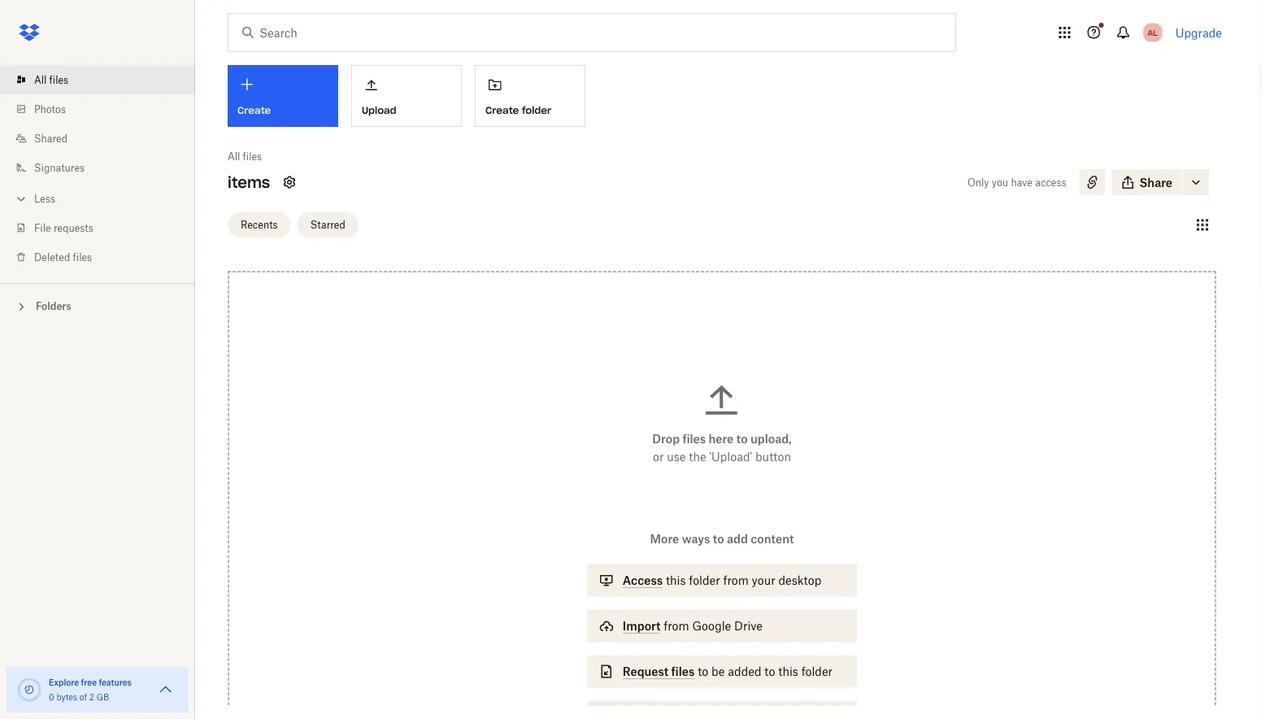 Task type: describe. For each thing, give the bounding box(es) containing it.
1 vertical spatial from
[[664, 619, 690, 633]]

drive
[[735, 619, 763, 633]]

gb
[[97, 692, 109, 702]]

folder inside button
[[522, 104, 552, 117]]

0
[[49, 692, 54, 702]]

to right added
[[765, 665, 776, 679]]

share
[[1140, 175, 1173, 189]]

content
[[751, 532, 794, 546]]

to inside drop files here to upload, or use the 'upload' button
[[737, 432, 748, 446]]

photos link
[[13, 94, 195, 124]]

access this folder from your desktop
[[623, 574, 822, 587]]

request files to be added to this folder
[[623, 665, 833, 679]]

file requests link
[[13, 213, 195, 242]]

bytes
[[56, 692, 77, 702]]

files inside more ways to add content element
[[672, 665, 695, 679]]

of
[[80, 692, 87, 702]]

only
[[968, 176, 990, 188]]

requests
[[54, 222, 93, 234]]

button
[[756, 450, 792, 464]]

less image
[[13, 191, 29, 207]]

files up items
[[243, 150, 262, 162]]

all inside list item
[[34, 74, 47, 86]]

request
[[623, 665, 669, 679]]

file
[[34, 222, 51, 234]]

the
[[689, 450, 707, 464]]

you
[[992, 176, 1009, 188]]

signatures link
[[13, 153, 195, 182]]

0 horizontal spatial all files link
[[13, 65, 195, 94]]

dropbox image
[[13, 16, 46, 49]]

folder settings image
[[280, 172, 299, 192]]

ways
[[682, 532, 710, 546]]

upgrade
[[1176, 26, 1223, 39]]

al
[[1148, 27, 1158, 37]]

files inside drop files here to upload, or use the 'upload' button
[[683, 432, 706, 446]]

access
[[1036, 176, 1067, 188]]

folders button
[[0, 294, 195, 318]]

free
[[81, 677, 97, 687]]

be
[[712, 665, 725, 679]]

shared
[[34, 132, 68, 144]]

create folder button
[[475, 65, 586, 127]]

al button
[[1140, 20, 1166, 46]]

all files inside list item
[[34, 74, 68, 86]]

explore free features 0 bytes of 2 gb
[[49, 677, 132, 702]]

1 vertical spatial folder
[[689, 574, 721, 587]]

upload
[[362, 104, 397, 117]]

drop
[[653, 432, 680, 446]]

Search in folder "Dropbox" text field
[[260, 24, 923, 41]]

recents
[[241, 219, 278, 231]]

desktop
[[779, 574, 822, 587]]

1 horizontal spatial all
[[228, 150, 240, 162]]

file requests
[[34, 222, 93, 234]]

signatures
[[34, 161, 85, 174]]



Task type: vqa. For each thing, say whether or not it's contained in the screenshot.
the left all files link
yes



Task type: locate. For each thing, give the bounding box(es) containing it.
added
[[728, 665, 762, 679]]

0 horizontal spatial all files
[[34, 74, 68, 86]]

deleted
[[34, 251, 70, 263]]

files inside list item
[[49, 74, 68, 86]]

have
[[1012, 176, 1033, 188]]

all files up the photos
[[34, 74, 68, 86]]

list containing all files
[[0, 55, 195, 283]]

or
[[653, 450, 664, 464]]

create
[[486, 104, 519, 117], [238, 104, 271, 117]]

to left add
[[713, 532, 725, 546]]

quota usage element
[[16, 677, 42, 703]]

more ways to add content element
[[584, 530, 861, 719]]

this right added
[[779, 665, 799, 679]]

drop files here to upload, or use the 'upload' button
[[653, 432, 792, 464]]

0 vertical spatial all files
[[34, 74, 68, 86]]

recents button
[[228, 212, 291, 238]]

folder
[[522, 104, 552, 117], [689, 574, 721, 587], [802, 665, 833, 679]]

0 vertical spatial this
[[666, 574, 686, 587]]

features
[[99, 677, 132, 687]]

to left the "be"
[[698, 665, 709, 679]]

0 vertical spatial all files link
[[13, 65, 195, 94]]

more ways to add content
[[651, 532, 794, 546]]

photos
[[34, 103, 66, 115]]

0 horizontal spatial from
[[664, 619, 690, 633]]

items
[[228, 173, 270, 192]]

all files list item
[[0, 65, 195, 94]]

files inside 'link'
[[73, 251, 92, 263]]

0 horizontal spatial this
[[666, 574, 686, 587]]

1 horizontal spatial from
[[724, 574, 749, 587]]

use
[[667, 450, 686, 464]]

from right import
[[664, 619, 690, 633]]

access
[[623, 574, 663, 587]]

upgrade link
[[1176, 26, 1223, 39]]

more
[[651, 532, 680, 546]]

create for create
[[238, 104, 271, 117]]

files up the photos
[[49, 74, 68, 86]]

only you have access
[[968, 176, 1067, 188]]

0 horizontal spatial folder
[[522, 104, 552, 117]]

0 horizontal spatial create
[[238, 104, 271, 117]]

share button
[[1113, 169, 1183, 195]]

all files link up items
[[228, 148, 262, 164]]

files up the the
[[683, 432, 706, 446]]

all files link
[[13, 65, 195, 94], [228, 148, 262, 164]]

2 vertical spatial folder
[[802, 665, 833, 679]]

to
[[737, 432, 748, 446], [713, 532, 725, 546], [698, 665, 709, 679], [765, 665, 776, 679]]

all files
[[34, 74, 68, 86], [228, 150, 262, 162]]

from left your
[[724, 574, 749, 587]]

google
[[693, 619, 732, 633]]

from
[[724, 574, 749, 587], [664, 619, 690, 633]]

deleted files
[[34, 251, 92, 263]]

create inside button
[[486, 104, 519, 117]]

0 vertical spatial all
[[34, 74, 47, 86]]

list
[[0, 55, 195, 283]]

your
[[752, 574, 776, 587]]

starred
[[310, 219, 346, 231]]

import
[[623, 619, 661, 633]]

files
[[49, 74, 68, 86], [243, 150, 262, 162], [73, 251, 92, 263], [683, 432, 706, 446], [672, 665, 695, 679]]

upload,
[[751, 432, 792, 446]]

2 horizontal spatial folder
[[802, 665, 833, 679]]

folders
[[36, 300, 71, 312]]

1 horizontal spatial all files
[[228, 150, 262, 162]]

files left the "be"
[[672, 665, 695, 679]]

upload button
[[351, 65, 462, 127]]

this
[[666, 574, 686, 587], [779, 665, 799, 679]]

starred button
[[297, 212, 359, 238]]

0 vertical spatial folder
[[522, 104, 552, 117]]

here
[[709, 432, 734, 446]]

all up the photos
[[34, 74, 47, 86]]

add
[[727, 532, 748, 546]]

1 horizontal spatial all files link
[[228, 148, 262, 164]]

all files up items
[[228, 150, 262, 162]]

1 horizontal spatial create
[[486, 104, 519, 117]]

1 horizontal spatial this
[[779, 665, 799, 679]]

create folder
[[486, 104, 552, 117]]

1 vertical spatial all files
[[228, 150, 262, 162]]

to right here
[[737, 432, 748, 446]]

1 vertical spatial this
[[779, 665, 799, 679]]

1 vertical spatial all
[[228, 150, 240, 162]]

explore
[[49, 677, 79, 687]]

all files link up shared link
[[13, 65, 195, 94]]

'upload'
[[710, 450, 753, 464]]

1 vertical spatial all files link
[[228, 148, 262, 164]]

create button
[[228, 65, 338, 127]]

1 horizontal spatial folder
[[689, 574, 721, 587]]

0 horizontal spatial all
[[34, 74, 47, 86]]

create for create folder
[[486, 104, 519, 117]]

create inside popup button
[[238, 104, 271, 117]]

all up items
[[228, 150, 240, 162]]

all
[[34, 74, 47, 86], [228, 150, 240, 162]]

deleted files link
[[13, 242, 195, 272]]

less
[[34, 192, 55, 205]]

shared link
[[13, 124, 195, 153]]

files right deleted
[[73, 251, 92, 263]]

this right access
[[666, 574, 686, 587]]

import from google drive
[[623, 619, 763, 633]]

2
[[89, 692, 94, 702]]

0 vertical spatial from
[[724, 574, 749, 587]]



